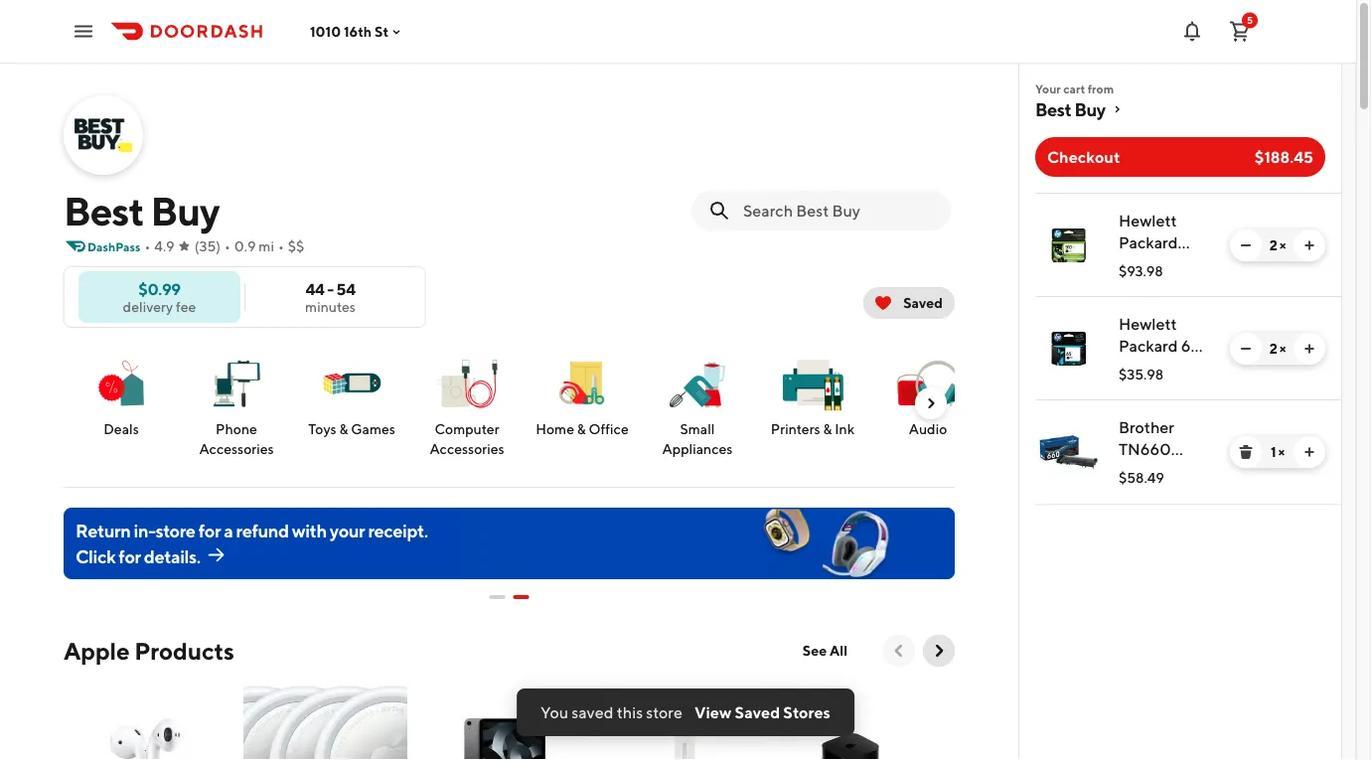 Task type: vqa. For each thing, say whether or not it's contained in the screenshot.
"Tgi Fridays" Link
no



Task type: describe. For each thing, give the bounding box(es) containing it.
phone accessories
[[199, 421, 274, 457]]

deals link
[[72, 348, 171, 439]]

checkout
[[1048, 148, 1121, 167]]

0 horizontal spatial for
[[119, 546, 141, 567]]

• for •
[[145, 238, 150, 254]]

click
[[76, 546, 116, 567]]

fee
[[176, 298, 196, 315]]

best buy link
[[1036, 97, 1326, 121]]

2 × for $35.98
[[1270, 340, 1287, 357]]

(35)
[[194, 238, 221, 254]]

hewlett packard 65 standard capacity black ink cartridge image
[[1040, 319, 1099, 379]]

× for $93.98
[[1280, 237, 1287, 253]]

1010 16th st
[[310, 23, 389, 40]]

44
[[306, 279, 324, 298]]

return
[[76, 520, 131, 542]]

previous button of carousel image
[[890, 641, 910, 661]]

2 for $35.98
[[1270, 340, 1278, 357]]

toys
[[308, 421, 337, 437]]

remove item from cart image
[[1239, 444, 1255, 460]]

1
[[1271, 444, 1277, 460]]

$0.99 delivery fee
[[123, 279, 196, 315]]

best buy image
[[66, 97, 141, 173]]

5 items, open order cart image
[[1229, 19, 1253, 43]]

• 0.9 mi • $$
[[225, 238, 305, 254]]

deals
[[104, 421, 139, 437]]

-
[[327, 279, 334, 298]]

audio
[[909, 421, 948, 437]]

next button of carousel image
[[929, 641, 949, 661]]

• for • 0.9 mi • $$
[[225, 238, 230, 254]]

44 - 54 minutes
[[305, 279, 356, 315]]

all
[[830, 643, 848, 659]]

0 horizontal spatial saved
[[735, 703, 780, 722]]

printers & ink
[[771, 421, 855, 437]]

1 horizontal spatial store
[[647, 703, 683, 722]]

4.9
[[154, 238, 175, 254]]

× for $58.49
[[1279, 444, 1285, 460]]

see
[[803, 643, 827, 659]]

st
[[375, 23, 389, 40]]

5
[[1248, 14, 1254, 26]]

16th
[[344, 23, 372, 40]]

games
[[351, 421, 396, 437]]

1 ×
[[1271, 444, 1285, 460]]

see all link
[[791, 635, 860, 667]]

remove one from cart image
[[1239, 341, 1255, 357]]

a
[[224, 520, 233, 542]]

small appliances link
[[648, 348, 748, 459]]

receipt.
[[368, 520, 428, 542]]

audio image
[[893, 348, 964, 420]]

products
[[134, 637, 234, 665]]

view saved stores
[[695, 703, 831, 722]]

toys & games image
[[316, 348, 388, 420]]

stores
[[784, 703, 831, 722]]

store inside return in-store for a refund with your receipt. click for details.
[[156, 520, 195, 542]]

accessories for computer
[[430, 441, 505, 457]]

Search Best Buy search field
[[744, 200, 935, 222]]

from
[[1088, 82, 1115, 95]]

$93.98
[[1119, 263, 1164, 279]]

computer accessories link
[[418, 348, 517, 459]]

printers & ink link
[[763, 348, 863, 439]]

deals image
[[85, 348, 157, 420]]

home & office link
[[533, 348, 632, 439]]

return in-store for a refund with your receipt. click for details.
[[76, 520, 428, 567]]

0 vertical spatial buy
[[1075, 98, 1106, 120]]

ink
[[835, 421, 855, 437]]

notification bell image
[[1181, 19, 1205, 43]]

add one to cart image for 2 ×
[[1302, 238, 1318, 253]]



Task type: locate. For each thing, give the bounding box(es) containing it.
0 horizontal spatial buy
[[151, 187, 219, 234]]

accessories for phone
[[199, 441, 274, 457]]

2 2 × from the top
[[1270, 340, 1287, 357]]

1 vertical spatial store
[[647, 703, 683, 722]]

view saved stores button
[[695, 702, 831, 724]]

2 2 from the top
[[1270, 340, 1278, 357]]

× right remove one from cart image
[[1280, 237, 1287, 253]]

accessories down computer
[[430, 441, 505, 457]]

1 vertical spatial add one to cart image
[[1302, 444, 1318, 460]]

next image
[[924, 396, 939, 412]]

& inside home & office 'link'
[[577, 421, 586, 437]]

& left ink on the bottom of page
[[824, 421, 833, 437]]

1 • from the left
[[145, 238, 150, 254]]

0 horizontal spatial accessories
[[199, 441, 274, 457]]

small appliances image
[[662, 348, 734, 420]]

buy up 4.9
[[151, 187, 219, 234]]

apple products link
[[64, 635, 234, 667]]

mi
[[259, 238, 274, 254]]

$58.49
[[1119, 470, 1165, 486]]

0 vertical spatial best buy
[[1036, 98, 1106, 120]]

1 horizontal spatial accessories
[[430, 441, 505, 457]]

1 horizontal spatial for
[[199, 520, 221, 542]]

appliances
[[663, 441, 733, 457]]

&
[[339, 421, 348, 437], [577, 421, 586, 437], [824, 421, 833, 437]]

minutes
[[305, 298, 356, 315]]

• left 0.9
[[225, 238, 230, 254]]

1 & from the left
[[339, 421, 348, 437]]

1 2 × from the top
[[1270, 237, 1287, 253]]

$35.98
[[1119, 366, 1164, 383]]

this
[[617, 703, 643, 722]]

0 horizontal spatial store
[[156, 520, 195, 542]]

see all
[[803, 643, 848, 659]]

1010 16th st button
[[310, 23, 405, 40]]

0 vertical spatial best
[[1036, 98, 1072, 120]]

store
[[156, 520, 195, 542], [647, 703, 683, 722]]

saved up audio image at the right
[[904, 295, 943, 311]]

2 ×
[[1270, 237, 1287, 253], [1270, 340, 1287, 357]]

1 horizontal spatial buy
[[1075, 98, 1106, 120]]

1 horizontal spatial best
[[1036, 98, 1072, 120]]

1 horizontal spatial saved
[[904, 295, 943, 311]]

2 right remove one from cart icon
[[1270, 340, 1278, 357]]

buy
[[1075, 98, 1106, 120], [151, 187, 219, 234]]

buy down from
[[1075, 98, 1106, 120]]

dashpass
[[87, 240, 141, 253]]

with
[[292, 520, 327, 542]]

add one to cart image right the 1 ×
[[1302, 444, 1318, 460]]

0 vertical spatial ×
[[1280, 237, 1287, 253]]

& right toys
[[339, 421, 348, 437]]

1 2 from the top
[[1270, 237, 1278, 253]]

toys & games link
[[302, 348, 402, 439]]

1 vertical spatial saved
[[735, 703, 780, 722]]

add one to cart image
[[1302, 341, 1318, 357]]

best buy up 4.9
[[64, 187, 219, 234]]

0 vertical spatial add one to cart image
[[1302, 238, 1318, 253]]

store right this
[[647, 703, 683, 722]]

1010
[[310, 23, 341, 40]]

saved right view
[[735, 703, 780, 722]]

brother tn660 high-yield black toner cartridge image
[[1040, 422, 1099, 482]]

2 × for $93.98
[[1270, 237, 1287, 253]]

computer accessories image
[[431, 348, 503, 420]]

0 vertical spatial 2
[[1270, 237, 1278, 253]]

list containing 2 ×
[[1020, 193, 1342, 505]]

1 add one to cart image from the top
[[1302, 238, 1318, 253]]

printers & ink image
[[777, 348, 849, 420]]

& for printers
[[824, 421, 833, 437]]

apple products
[[64, 637, 234, 665]]

0 vertical spatial for
[[199, 520, 221, 542]]

for down in- at the left of the page
[[119, 546, 141, 567]]

small
[[681, 421, 715, 437]]

1 horizontal spatial •
[[225, 238, 230, 254]]

2 × right remove one from cart image
[[1270, 237, 1287, 253]]

computer
[[435, 421, 500, 437]]

remove one from cart image
[[1239, 238, 1255, 253]]

hewlett packard high-yield 910xl black ink cartridge image
[[1040, 216, 1099, 275]]

best buy down the cart
[[1036, 98, 1106, 120]]

2 & from the left
[[577, 421, 586, 437]]

store up details.
[[156, 520, 195, 542]]

$0.99
[[138, 279, 181, 298]]

accessories
[[199, 441, 274, 457], [430, 441, 505, 457]]

5 button
[[1221, 11, 1261, 51]]

$188.45
[[1255, 148, 1314, 167]]

& inside toys & games link
[[339, 421, 348, 437]]

printers
[[771, 421, 821, 437]]

your
[[330, 520, 365, 542]]

home & office
[[536, 421, 629, 437]]

delivery
[[123, 298, 173, 315]]

view
[[695, 703, 732, 722]]

× for $35.98
[[1280, 340, 1287, 357]]

add one to cart image right remove one from cart image
[[1302, 238, 1318, 253]]

1 vertical spatial best buy
[[64, 187, 219, 234]]

saved button
[[864, 287, 955, 319]]

2 • from the left
[[225, 238, 230, 254]]

for left a
[[199, 520, 221, 542]]

1 horizontal spatial &
[[577, 421, 586, 437]]

54
[[336, 279, 355, 298]]

0.9
[[234, 238, 256, 254]]

add one to cart image for 1 ×
[[1302, 444, 1318, 460]]

phone
[[216, 421, 257, 437]]

0 horizontal spatial &
[[339, 421, 348, 437]]

cart
[[1064, 82, 1086, 95]]

0 horizontal spatial best buy
[[64, 187, 219, 234]]

× left add one to cart image
[[1280, 340, 1287, 357]]

your cart from
[[1036, 82, 1115, 95]]

2 horizontal spatial &
[[824, 421, 833, 437]]

3 • from the left
[[278, 238, 284, 254]]

1 vertical spatial for
[[119, 546, 141, 567]]

2 × right remove one from cart icon
[[1270, 340, 1287, 357]]

2 horizontal spatial •
[[278, 238, 284, 254]]

1 vertical spatial buy
[[151, 187, 219, 234]]

1 vertical spatial ×
[[1280, 340, 1287, 357]]

saved
[[572, 703, 614, 722]]

0 vertical spatial saved
[[904, 295, 943, 311]]

1 horizontal spatial best buy
[[1036, 98, 1106, 120]]

small appliances
[[663, 421, 733, 457]]

best down your
[[1036, 98, 1072, 120]]

2 vertical spatial ×
[[1279, 444, 1285, 460]]

1 accessories from the left
[[199, 441, 274, 457]]

home
[[536, 421, 575, 437]]

3 & from the left
[[824, 421, 833, 437]]

$$
[[288, 238, 305, 254]]

you
[[541, 703, 569, 722]]

2 right remove one from cart image
[[1270, 237, 1278, 253]]

office
[[589, 421, 629, 437]]

× right 1
[[1279, 444, 1285, 460]]

computer accessories
[[430, 421, 505, 457]]

home & office image
[[547, 348, 618, 420]]

•
[[145, 238, 150, 254], [225, 238, 230, 254], [278, 238, 284, 254]]

you saved this store
[[541, 703, 683, 722]]

your
[[1036, 82, 1062, 95]]

0 horizontal spatial •
[[145, 238, 150, 254]]

2 for $93.98
[[1270, 237, 1278, 253]]

refund
[[236, 520, 289, 542]]

apple
[[64, 637, 130, 665]]

1 vertical spatial best
[[64, 187, 144, 234]]

best up the dashpass
[[64, 187, 144, 234]]

list
[[1020, 193, 1342, 505]]

for
[[199, 520, 221, 542], [119, 546, 141, 567]]

0 horizontal spatial best
[[64, 187, 144, 234]]

audio link
[[879, 348, 978, 439]]

phone accessories image
[[201, 348, 272, 420]]

add one to cart image
[[1302, 238, 1318, 253], [1302, 444, 1318, 460]]

2 add one to cart image from the top
[[1302, 444, 1318, 460]]

0 vertical spatial store
[[156, 520, 195, 542]]

& for toys
[[339, 421, 348, 437]]

& for home
[[577, 421, 586, 437]]

1 vertical spatial 2
[[1270, 340, 1278, 357]]

1 vertical spatial 2 ×
[[1270, 340, 1287, 357]]

accessories down phone
[[199, 441, 274, 457]]

phone accessories link
[[187, 348, 286, 459]]

open menu image
[[72, 19, 95, 43]]

2
[[1270, 237, 1278, 253], [1270, 340, 1278, 357]]

• right mi at the left
[[278, 238, 284, 254]]

toys & games
[[308, 421, 396, 437]]

saved
[[904, 295, 943, 311], [735, 703, 780, 722]]

best
[[1036, 98, 1072, 120], [64, 187, 144, 234]]

2 accessories from the left
[[430, 441, 505, 457]]

×
[[1280, 237, 1287, 253], [1280, 340, 1287, 357], [1279, 444, 1285, 460]]

& inside printers & ink "link"
[[824, 421, 833, 437]]

0 vertical spatial 2 ×
[[1270, 237, 1287, 253]]

in-
[[134, 520, 156, 542]]

best buy
[[1036, 98, 1106, 120], [64, 187, 219, 234]]

• left 4.9
[[145, 238, 150, 254]]

details.
[[144, 546, 201, 567]]

& right home on the bottom
[[577, 421, 586, 437]]



